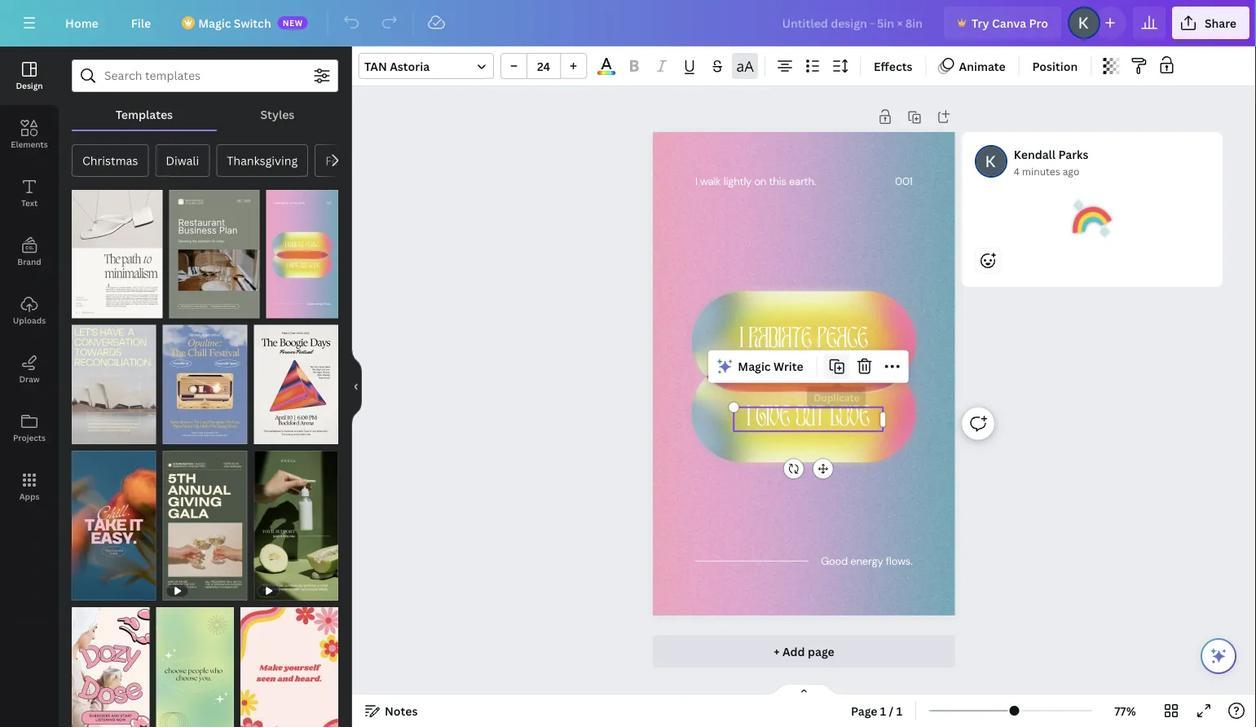 Task type: vqa. For each thing, say whether or not it's contained in the screenshot.
middle I
yes



Task type: describe. For each thing, give the bounding box(es) containing it.
1 inside restaurant business plan in green white minimal corporate style group
[[177, 303, 182, 314]]

tan
[[365, 58, 387, 74]]

try canva pro
[[972, 15, 1049, 31]]

denim blue scarlet pink experimental type anxiety-calming motivational phone wallpaper group
[[72, 441, 156, 601]]

projects
[[13, 432, 46, 443]]

try
[[972, 15, 990, 31]]

design
[[16, 80, 43, 91]]

text
[[21, 197, 38, 208]]

of for 15
[[184, 303, 196, 314]]

new
[[283, 17, 303, 28]]

restaurant business plan in green white minimal corporate style group
[[169, 180, 260, 318]]

page
[[808, 644, 835, 659]]

i radiate peace
[[740, 327, 869, 355]]

canva
[[993, 15, 1027, 31]]

lightly
[[724, 175, 752, 189]]

out
[[796, 405, 825, 434]]

+ add page button
[[654, 635, 956, 668]]

share
[[1205, 15, 1237, 31]]

Design title text field
[[770, 7, 938, 39]]

charity gala your story in dark green light yellow classy minimalist style group
[[163, 441, 247, 601]]

jan 26 cultural appreciation poster in light yellow light blue photocentric style image
[[72, 325, 156, 444]]

pro
[[1030, 15, 1049, 31]]

food button
[[315, 144, 364, 177]]

gold turquoise pink tactile psychedelic peaceful awareness quotes square psychedelic instagram story image
[[266, 190, 339, 318]]

001
[[896, 175, 913, 189]]

magic for magic switch
[[198, 15, 231, 31]]

4
[[1015, 164, 1020, 178]]

/
[[890, 704, 894, 719]]

canva assistant image
[[1210, 647, 1229, 666]]

gold turquoise pink tactile psychedelic peaceful awareness quotes square psychedelic instagram story group
[[266, 180, 339, 318]]

pink red yellow retro colorful motivational quote poster group
[[241, 598, 339, 728]]

file button
[[118, 7, 164, 39]]

sky blue gold white 80s aesthetic music portrait trending portrait poster image
[[163, 325, 247, 444]]

walk
[[701, 175, 722, 189]]

earth.
[[790, 175, 817, 189]]

christmas
[[82, 153, 138, 168]]

minutes
[[1023, 164, 1061, 178]]

i for i give out love
[[747, 405, 751, 434]]

1 right /
[[897, 704, 903, 719]]

good energy flows.
[[822, 554, 913, 568]]

2
[[102, 303, 107, 314]]

– – number field
[[533, 58, 555, 74]]

ivory red pink 80s aesthetic music portrait trending poster image
[[254, 325, 339, 444]]

flows.
[[887, 554, 913, 568]]

try canva pro button
[[945, 7, 1062, 39]]

position button
[[1027, 53, 1085, 79]]

Search templates search field
[[104, 60, 306, 91]]

styles
[[261, 106, 295, 122]]

projects button
[[0, 399, 59, 458]]

hide image
[[352, 348, 362, 426]]

templates
[[116, 106, 173, 122]]

home link
[[52, 7, 112, 39]]

uploads
[[13, 315, 46, 326]]

cream black refined luxe elegant article page a4 document group
[[72, 180, 163, 318]]

position
[[1033, 58, 1079, 74]]



Task type: locate. For each thing, give the bounding box(es) containing it.
diwali
[[166, 153, 199, 168]]

design button
[[0, 46, 59, 105]]

denim blue scarlet pink experimental type anxiety-calming motivational phone wallpaper image
[[72, 451, 156, 601]]

home
[[65, 15, 99, 31]]

good
[[822, 554, 849, 568]]

dark green white photocentric neutral clean beauty brands sustainable beauty your story group
[[254, 441, 339, 601]]

thanksgiving
[[227, 153, 298, 168]]

tan astoria button
[[359, 53, 494, 79]]

magic inside button
[[738, 359, 771, 375]]

1
[[80, 303, 85, 314], [177, 303, 182, 314], [881, 704, 887, 719], [897, 704, 903, 719]]

0 horizontal spatial of
[[87, 303, 99, 314]]

magic switch
[[198, 15, 271, 31]]

elements
[[11, 139, 48, 150]]

1 horizontal spatial i
[[740, 327, 744, 355]]

brand
[[17, 256, 41, 267]]

1 left '2'
[[80, 303, 85, 314]]

notes button
[[359, 698, 425, 724]]

sky blue gold white 80s aesthetic music portrait trending portrait poster group
[[163, 315, 247, 444]]

magic left write
[[738, 359, 771, 375]]

2 horizontal spatial i
[[747, 405, 751, 434]]

magic for magic write
[[738, 359, 771, 375]]

draw
[[19, 374, 40, 385]]

effects
[[874, 58, 913, 74]]

switch
[[234, 15, 271, 31]]

1 vertical spatial magic
[[738, 359, 771, 375]]

magic inside main menu bar
[[198, 15, 231, 31]]

apps
[[19, 491, 39, 502]]

of inside cream black refined luxe elegant article page a4 document group
[[87, 303, 99, 314]]

this
[[770, 175, 787, 189]]

animate
[[960, 58, 1006, 74]]

food
[[326, 153, 353, 168]]

energy
[[851, 554, 884, 568]]

i give out love
[[747, 405, 870, 434]]

pink red yellow retro colorful motivational quote poster image
[[241, 608, 339, 728]]

0 horizontal spatial i
[[696, 175, 698, 189]]

page 1 / 1
[[852, 704, 903, 719]]

apps button
[[0, 458, 59, 516]]

kendall
[[1015, 146, 1056, 162]]

i left walk
[[696, 175, 698, 189]]

green gradient simple quotes choose people who choose you instagram story group
[[156, 598, 234, 728]]

i left radiate
[[740, 327, 744, 355]]

1 horizontal spatial of
[[184, 303, 196, 314]]

uploads button
[[0, 281, 59, 340]]

ago
[[1063, 164, 1080, 178]]

astoria
[[390, 58, 430, 74]]

group
[[501, 53, 587, 79]]

kendall parks 4 minutes ago
[[1015, 146, 1089, 178]]

love
[[831, 405, 870, 434]]

add
[[783, 644, 806, 659]]

animate button
[[934, 53, 1013, 79]]

0 horizontal spatial magic
[[198, 15, 231, 31]]

jan 26 cultural appreciation poster in light yellow light blue photocentric style group
[[72, 315, 156, 444]]

kendall parks list
[[962, 132, 1230, 339]]

of left '2'
[[87, 303, 99, 314]]

1 inside cream black refined luxe elegant article page a4 document group
[[80, 303, 85, 314]]

color range image
[[598, 71, 616, 75]]

magic
[[198, 15, 231, 31], [738, 359, 771, 375]]

ivory red pink 80s aesthetic music portrait trending poster group
[[254, 315, 339, 444]]

thanksgiving button
[[216, 144, 308, 177]]

notes
[[385, 704, 418, 719]]

77%
[[1115, 704, 1137, 719]]

2 of from the left
[[184, 303, 196, 314]]

of left 15
[[184, 303, 196, 314]]

i walk lightly on this earth.
[[696, 175, 817, 189]]

peace
[[818, 327, 869, 355]]

radiate
[[749, 327, 812, 355]]

green gradient simple quotes choose people who choose you instagram story image
[[156, 608, 234, 728]]

magic write
[[738, 359, 804, 375]]

i for i radiate peace
[[740, 327, 744, 355]]

draw button
[[0, 340, 59, 399]]

styles button
[[217, 99, 339, 130]]

15
[[199, 303, 209, 314]]

share button
[[1173, 7, 1250, 39]]

elements button
[[0, 105, 59, 164]]

brand button
[[0, 223, 59, 281]]

1 horizontal spatial magic
[[738, 359, 771, 375]]

magic left switch
[[198, 15, 231, 31]]

i
[[696, 175, 698, 189], [740, 327, 744, 355], [747, 405, 751, 434]]

+
[[774, 644, 780, 659]]

77% button
[[1100, 698, 1153, 724]]

i left give
[[747, 405, 751, 434]]

show pages image
[[766, 684, 844, 697]]

1 of 15
[[177, 303, 209, 314]]

page
[[852, 704, 878, 719]]

1 of 2
[[80, 303, 107, 314]]

pastel pink pink cartoon type self-help podcast instagram story group
[[72, 598, 150, 728]]

tan astoria
[[365, 58, 430, 74]]

of
[[87, 303, 99, 314], [184, 303, 196, 314]]

1 of from the left
[[87, 303, 99, 314]]

1 left 15
[[177, 303, 182, 314]]

give
[[757, 405, 791, 434]]

main menu bar
[[0, 0, 1257, 46]]

i for i walk lightly on this earth.
[[696, 175, 698, 189]]

christmas button
[[72, 144, 149, 177]]

0 vertical spatial magic
[[198, 15, 231, 31]]

text button
[[0, 164, 59, 223]]

on
[[755, 175, 767, 189]]

parks
[[1059, 146, 1089, 162]]

file
[[131, 15, 151, 31]]

write
[[774, 359, 804, 375]]

expressing gratitude image
[[1073, 199, 1112, 238]]

2 vertical spatial i
[[747, 405, 751, 434]]

of for 2
[[87, 303, 99, 314]]

+ add page
[[774, 644, 835, 659]]

1 left /
[[881, 704, 887, 719]]

of inside restaurant business plan in green white minimal corporate style group
[[184, 303, 196, 314]]

magic write button
[[712, 354, 810, 380]]

1 vertical spatial i
[[740, 327, 744, 355]]

templates button
[[72, 99, 217, 130]]

0 vertical spatial i
[[696, 175, 698, 189]]

diwali button
[[155, 144, 210, 177]]

effects button
[[868, 53, 920, 79]]

side panel tab list
[[0, 46, 59, 516]]



